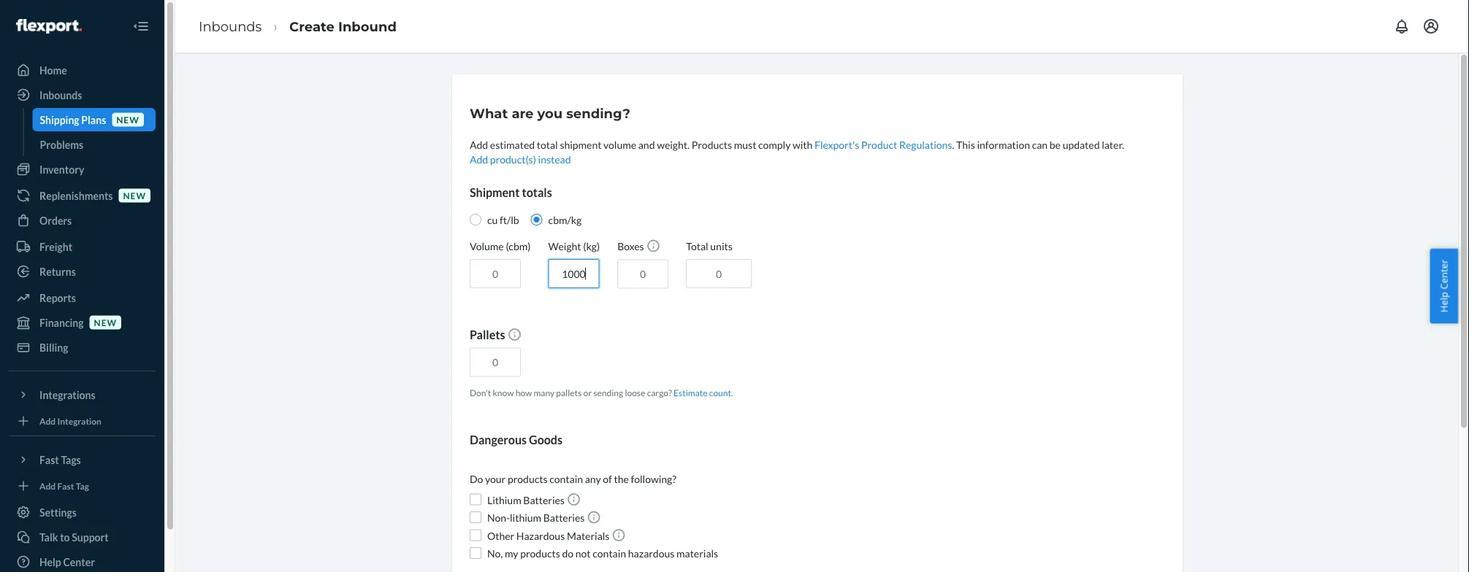 Task type: describe. For each thing, give the bounding box(es) containing it.
add product(s) instead button
[[470, 152, 571, 167]]

0 text field for total units
[[686, 259, 752, 289]]

you
[[537, 105, 563, 121]]

be
[[1050, 138, 1061, 151]]

problems
[[40, 138, 83, 151]]

cu
[[487, 214, 498, 226]]

(cbm)
[[506, 240, 531, 253]]

of
[[603, 473, 612, 486]]

pallets
[[470, 328, 507, 342]]

can
[[1032, 138, 1048, 151]]

fast tags
[[39, 454, 81, 467]]

updated
[[1063, 138, 1100, 151]]

integrations
[[39, 389, 95, 402]]

new for replenishments
[[123, 190, 146, 201]]

and
[[638, 138, 655, 151]]

with
[[793, 138, 813, 151]]

boxes
[[618, 240, 646, 253]]

your
[[485, 473, 506, 486]]

count
[[709, 388, 731, 398]]

estimate
[[674, 388, 708, 398]]

help center link
[[9, 551, 156, 573]]

create inbound
[[289, 18, 397, 34]]

inventory link
[[9, 158, 156, 181]]

inbound
[[338, 18, 397, 34]]

add fast tag
[[39, 481, 89, 492]]

0 text field for boxes
[[618, 260, 669, 289]]

other
[[487, 530, 515, 542]]

(kg)
[[583, 240, 600, 253]]

help inside button
[[1438, 292, 1451, 313]]

comply
[[758, 138, 791, 151]]

flexport's
[[815, 138, 859, 151]]

cargo?
[[647, 388, 672, 398]]

1 vertical spatial inbounds link
[[9, 83, 156, 107]]

lithium
[[487, 494, 521, 507]]

flexport's product regulations button
[[815, 137, 952, 152]]

returns
[[39, 266, 76, 278]]

reports
[[39, 292, 76, 304]]

create
[[289, 18, 335, 34]]

billing
[[39, 342, 68, 354]]

billing link
[[9, 336, 156, 359]]

settings
[[39, 507, 77, 519]]

shipment
[[470, 185, 520, 199]]

not
[[576, 548, 591, 560]]

0 text field for pallets
[[470, 348, 521, 377]]

estimate count button
[[674, 387, 731, 399]]

following?
[[631, 473, 676, 486]]

weight.
[[657, 138, 690, 151]]

estimated
[[490, 138, 535, 151]]

add for add fast tag
[[39, 481, 56, 492]]

loose
[[625, 388, 645, 398]]

help center button
[[1430, 249, 1458, 324]]

close navigation image
[[132, 18, 150, 35]]

orders
[[39, 214, 72, 227]]

products for do
[[520, 548, 560, 560]]

product(s)
[[490, 153, 536, 165]]

0 text field for volume (cbm)
[[470, 259, 521, 289]]

product
[[861, 138, 897, 151]]

pallets
[[556, 388, 582, 398]]

non-lithium batteries
[[487, 512, 587, 525]]

support
[[72, 532, 109, 544]]

volume
[[470, 240, 504, 253]]

add for add integration
[[39, 416, 56, 427]]

hazardous
[[628, 548, 675, 560]]

inbounds inside breadcrumbs navigation
[[199, 18, 262, 34]]

talk
[[39, 532, 58, 544]]

many
[[534, 388, 555, 398]]

materials
[[567, 530, 610, 542]]

weight (kg)
[[548, 240, 600, 253]]

. inside the add estimated total shipment volume and weight. products must comply with flexport's product regulations . this information can be updated later. add product(s) instead
[[952, 138, 955, 151]]

no,
[[487, 548, 503, 560]]

0 horizontal spatial inbounds
[[39, 89, 82, 101]]

add integration link
[[9, 413, 156, 430]]

0 horizontal spatial help center
[[39, 556, 95, 569]]

new for financing
[[94, 317, 117, 328]]

add integration
[[39, 416, 102, 427]]

replenishments
[[39, 190, 113, 202]]

any
[[585, 473, 601, 486]]

total
[[686, 240, 708, 253]]

talk to support button
[[9, 526, 156, 549]]

my
[[505, 548, 518, 560]]

add for add estimated total shipment volume and weight. products must comply with flexport's product regulations . this information can be updated later. add product(s) instead
[[470, 138, 488, 151]]

total units
[[686, 240, 733, 253]]

financing
[[39, 317, 84, 329]]

shipment totals
[[470, 185, 552, 199]]

sending
[[594, 388, 623, 398]]

instead
[[538, 153, 571, 165]]

materials
[[677, 548, 718, 560]]

1 vertical spatial contain
[[593, 548, 626, 560]]

cbm/kg
[[548, 214, 582, 226]]

no, my products do not contain hazardous materials
[[487, 548, 718, 560]]

0 horizontal spatial center
[[63, 556, 95, 569]]



Task type: vqa. For each thing, say whether or not it's contained in the screenshot.
REPORT GLOSSARY
no



Task type: locate. For each thing, give the bounding box(es) containing it.
0 vertical spatial new
[[116, 114, 139, 125]]

orders link
[[9, 209, 156, 232]]

products
[[508, 473, 548, 486], [520, 548, 560, 560]]

how
[[516, 388, 532, 398]]

1 vertical spatial new
[[123, 190, 146, 201]]

1 vertical spatial help center
[[39, 556, 95, 569]]

center inside button
[[1438, 260, 1451, 290]]

new up orders link
[[123, 190, 146, 201]]

0 text field down weight (kg) at the left top of the page
[[548, 259, 599, 289]]

add left the integration
[[39, 416, 56, 427]]

2 horizontal spatial 0 text field
[[686, 259, 752, 289]]

fast
[[39, 454, 59, 467], [57, 481, 74, 492]]

tags
[[61, 454, 81, 467]]

0 text field down boxes
[[618, 260, 669, 289]]

totals
[[522, 185, 552, 199]]

shipping
[[40, 114, 79, 126]]

contain right the not
[[593, 548, 626, 560]]

settings link
[[9, 501, 156, 525]]

0 vertical spatial .
[[952, 138, 955, 151]]

0 horizontal spatial .
[[731, 388, 733, 398]]

later.
[[1102, 138, 1125, 151]]

inbounds link inside breadcrumbs navigation
[[199, 18, 262, 34]]

0 vertical spatial help
[[1438, 292, 1451, 313]]

None radio
[[470, 214, 482, 226], [531, 214, 543, 226], [470, 214, 482, 226], [531, 214, 543, 226]]

fast left tag
[[57, 481, 74, 492]]

1 horizontal spatial 0 text field
[[548, 259, 599, 289]]

sending?
[[566, 105, 630, 121]]

add up settings
[[39, 481, 56, 492]]

1 vertical spatial .
[[731, 388, 733, 398]]

new for shipping plans
[[116, 114, 139, 125]]

add down what
[[470, 138, 488, 151]]

new right plans
[[116, 114, 139, 125]]

0 horizontal spatial inbounds link
[[9, 83, 156, 107]]

0 vertical spatial products
[[508, 473, 548, 486]]

contain
[[550, 473, 583, 486], [593, 548, 626, 560]]

products for contain
[[508, 473, 548, 486]]

0 vertical spatial inbounds
[[199, 18, 262, 34]]

0 vertical spatial contain
[[550, 473, 583, 486]]

products down hazardous
[[520, 548, 560, 560]]

fast inside dropdown button
[[39, 454, 59, 467]]

None checkbox
[[470, 494, 482, 506], [470, 512, 482, 524], [470, 530, 482, 542], [470, 494, 482, 506], [470, 512, 482, 524], [470, 530, 482, 542]]

1 horizontal spatial help center
[[1438, 260, 1451, 313]]

1 horizontal spatial help
[[1438, 292, 1451, 313]]

don't know how many pallets or sending loose cargo? estimate count .
[[470, 388, 733, 398]]

what are you sending?
[[470, 105, 630, 121]]

0 horizontal spatial 0 text field
[[470, 348, 521, 377]]

1 vertical spatial help
[[39, 556, 61, 569]]

1 horizontal spatial center
[[1438, 260, 1451, 290]]

shipment
[[560, 138, 602, 151]]

products up lithium batteries
[[508, 473, 548, 486]]

flexport logo image
[[16, 19, 82, 34]]

open account menu image
[[1423, 18, 1440, 35]]

do
[[470, 473, 483, 486]]

1 vertical spatial fast
[[57, 481, 74, 492]]

1 vertical spatial products
[[520, 548, 560, 560]]

regulations
[[899, 138, 952, 151]]

0 text field down volume (cbm)
[[470, 259, 521, 289]]

dangerous
[[470, 433, 527, 448]]

add left product(s)
[[470, 153, 488, 165]]

1 horizontal spatial contain
[[593, 548, 626, 560]]

products
[[692, 138, 732, 151]]

1 vertical spatial batteries
[[543, 512, 585, 525]]

0 vertical spatial fast
[[39, 454, 59, 467]]

create inbound link
[[289, 18, 397, 34]]

volume
[[604, 138, 636, 151]]

new down 'reports' link
[[94, 317, 117, 328]]

breadcrumbs navigation
[[187, 5, 408, 48]]

do your products contain any of the following?
[[470, 473, 676, 486]]

. left this
[[952, 138, 955, 151]]

must
[[734, 138, 756, 151]]

fast left tags
[[39, 454, 59, 467]]

hazardous
[[516, 530, 565, 542]]

1 horizontal spatial .
[[952, 138, 955, 151]]

0 text field
[[470, 259, 521, 289], [618, 260, 669, 289]]

units
[[710, 240, 733, 253]]

plans
[[81, 114, 106, 126]]

2 vertical spatial new
[[94, 317, 117, 328]]

0 text field down units
[[686, 259, 752, 289]]

2 0 text field from the left
[[618, 260, 669, 289]]

integration
[[57, 416, 102, 427]]

. right estimate
[[731, 388, 733, 398]]

0 horizontal spatial help
[[39, 556, 61, 569]]

help center inside button
[[1438, 260, 1451, 313]]

to
[[60, 532, 70, 544]]

1 vertical spatial inbounds
[[39, 89, 82, 101]]

freight link
[[9, 235, 156, 259]]

are
[[512, 105, 534, 121]]

add fast tag link
[[9, 478, 156, 495]]

0 text field down pallets
[[470, 348, 521, 377]]

ft/lb
[[500, 214, 519, 226]]

volume (cbm)
[[470, 240, 531, 253]]

lithium
[[510, 512, 541, 525]]

the
[[614, 473, 629, 486]]

open notifications image
[[1393, 18, 1411, 35]]

freight
[[39, 241, 72, 253]]

reports link
[[9, 286, 156, 310]]

0 vertical spatial inbounds link
[[199, 18, 262, 34]]

None checkbox
[[470, 548, 482, 560]]

1 horizontal spatial 0 text field
[[618, 260, 669, 289]]

0 horizontal spatial 0 text field
[[470, 259, 521, 289]]

this
[[956, 138, 975, 151]]

batteries up other hazardous materials
[[543, 512, 585, 525]]

home
[[39, 64, 67, 76]]

0 text field
[[548, 259, 599, 289], [686, 259, 752, 289], [470, 348, 521, 377]]

1 vertical spatial center
[[63, 556, 95, 569]]

home link
[[9, 58, 156, 82]]

non-
[[487, 512, 510, 525]]

inbounds
[[199, 18, 262, 34], [39, 89, 82, 101]]

new
[[116, 114, 139, 125], [123, 190, 146, 201], [94, 317, 117, 328]]

or
[[583, 388, 592, 398]]

0 text field for weight (kg)
[[548, 259, 599, 289]]

0 vertical spatial batteries
[[523, 494, 565, 507]]

center
[[1438, 260, 1451, 290], [63, 556, 95, 569]]

tag
[[76, 481, 89, 492]]

fast tags button
[[9, 449, 156, 472]]

returns link
[[9, 260, 156, 283]]

help
[[1438, 292, 1451, 313], [39, 556, 61, 569]]

1 horizontal spatial inbounds
[[199, 18, 262, 34]]

0 vertical spatial help center
[[1438, 260, 1451, 313]]

1 0 text field from the left
[[470, 259, 521, 289]]

know
[[493, 388, 514, 398]]

do
[[562, 548, 574, 560]]

contain left any
[[550, 473, 583, 486]]

.
[[952, 138, 955, 151], [731, 388, 733, 398]]

goods
[[529, 433, 563, 448]]

batteries up non-lithium batteries
[[523, 494, 565, 507]]

0 vertical spatial center
[[1438, 260, 1451, 290]]

1 horizontal spatial inbounds link
[[199, 18, 262, 34]]

add estimated total shipment volume and weight. products must comply with flexport's product regulations . this information can be updated later. add product(s) instead
[[470, 138, 1125, 165]]

weight
[[548, 240, 581, 253]]

what
[[470, 105, 508, 121]]

0 horizontal spatial contain
[[550, 473, 583, 486]]

shipping plans
[[40, 114, 106, 126]]



